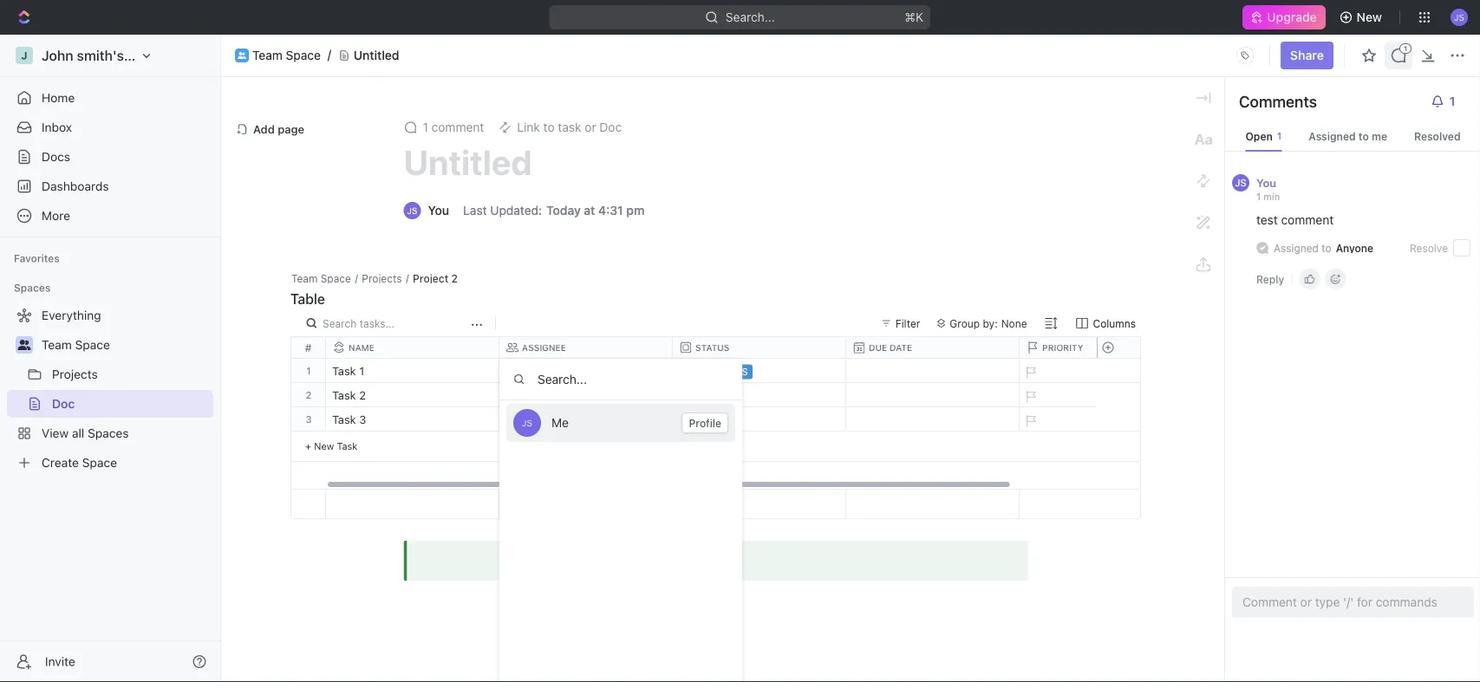 Task type: vqa. For each thing, say whether or not it's contained in the screenshot.
business time image
no



Task type: describe. For each thing, give the bounding box(es) containing it.
to do for task 2
[[684, 391, 714, 402]]

pm
[[627, 203, 645, 218]]

assignee
[[522, 343, 566, 353]]

status
[[696, 343, 730, 353]]

space down everything link
[[75, 338, 110, 352]]

task down task 3
[[337, 441, 358, 452]]

1 horizontal spatial untitled
[[404, 142, 532, 183]]

group
[[950, 318, 980, 330]]

create
[[42, 456, 79, 470]]

you 1 min
[[1257, 176, 1281, 202]]

assigned for assigned to anyone
[[1274, 242, 1319, 254]]

2 inside team space / projects / project 2 table
[[452, 272, 458, 285]]

set priority image for 2
[[1018, 384, 1044, 410]]

sidebar navigation
[[0, 35, 225, 683]]

1 horizontal spatial 3
[[359, 413, 366, 426]]

tasks...
[[360, 318, 395, 330]]

name column header
[[326, 337, 503, 358]]

projects inside tree
[[52, 367, 98, 382]]

row group containing task 1
[[326, 359, 1194, 489]]

do for task 2
[[700, 391, 714, 402]]

projects inside team space / projects / project 2 table
[[362, 272, 402, 285]]

due date button
[[847, 342, 1020, 354]]

assigned to me
[[1309, 130, 1388, 142]]

to do for task 3
[[684, 415, 714, 426]]

min
[[1264, 191, 1281, 202]]

upgrade
[[1268, 10, 1317, 24]]

space inside team space / projects / project 2 table
[[321, 272, 351, 285]]

row containing name
[[326, 337, 1194, 359]]

updated:
[[490, 203, 542, 218]]

1 button
[[1424, 88, 1468, 115]]

more
[[42, 209, 70, 223]]

task for task 1
[[332, 365, 356, 378]]

comment for test comment
[[1282, 213, 1334, 227]]

or
[[585, 120, 597, 134]]

assigned for assigned to me
[[1309, 130, 1357, 142]]

test
[[1257, 213, 1278, 227]]

⌘k
[[905, 10, 924, 24]]

doc inside tree
[[52, 397, 75, 411]]

view
[[42, 426, 69, 441]]

docs link
[[7, 143, 213, 171]]

Search tasks... text field
[[323, 311, 467, 336]]

group by: none
[[950, 318, 1028, 330]]

team space link for user group icon at the top left of the page
[[252, 48, 321, 63]]

everything
[[42, 308, 101, 323]]

dropdown menu image
[[847, 490, 1019, 519]]

team for team space link corresponding to user group icon at the top left of the page
[[252, 48, 283, 63]]

team inside team space / projects / project 2 table
[[291, 272, 318, 285]]

1 inside press space to select this row. row
[[359, 365, 365, 378]]

js button
[[1446, 3, 1474, 31]]

john smith's workspace, , element
[[16, 47, 33, 64]]

press space to select this row. row containing 1
[[291, 359, 326, 383]]

1 inside 1 2 3
[[307, 365, 311, 377]]

comment for 1 comment
[[432, 120, 484, 134]]

user group image
[[238, 52, 246, 59]]

docs
[[42, 150, 70, 164]]

test comment
[[1257, 213, 1334, 227]]

to for anyone
[[1322, 242, 1332, 254]]

resolve
[[1411, 242, 1449, 254]]

invite
[[45, 655, 75, 669]]

grid containing task 1
[[291, 337, 1194, 520]]

view all spaces link
[[7, 420, 210, 448]]

resolved
[[1415, 130, 1461, 142]]

all
[[72, 426, 84, 441]]

link to task or doc button
[[491, 115, 629, 140]]

1 inside 'open 1'
[[1278, 131, 1282, 142]]

2 for 1 2 3
[[306, 390, 312, 401]]

set priority image for 1
[[1018, 360, 1044, 386]]

open 1
[[1246, 130, 1282, 142]]

do for task 3
[[700, 415, 714, 426]]

assignee button
[[500, 342, 673, 354]]

assigned to anyone
[[1274, 242, 1374, 254]]

filter button
[[875, 313, 928, 334]]

project
[[413, 272, 449, 285]]

progress
[[696, 367, 748, 378]]

everything link
[[7, 302, 210, 330]]

columns
[[1094, 318, 1136, 330]]

task for task 3
[[332, 413, 356, 426]]

at
[[584, 203, 595, 218]]

last updated: today at 4:31 pm
[[463, 203, 645, 218]]

1 inside dropdown button
[[1450, 94, 1456, 108]]

search
[[323, 318, 357, 330]]

to do cell for task 2
[[673, 383, 847, 407]]

due date
[[869, 343, 913, 353]]

0 horizontal spatial spaces
[[14, 282, 51, 294]]

due date column header
[[847, 337, 1024, 359]]

priority
[[1043, 343, 1084, 353]]

team for user group image's team space link
[[42, 338, 72, 352]]

status column header
[[673, 337, 850, 358]]

open
[[1246, 130, 1273, 142]]

assignee column header
[[500, 337, 677, 358]]

share
[[1291, 48, 1325, 62]]

inbox link
[[7, 114, 213, 141]]

link
[[517, 120, 540, 134]]

task 2
[[332, 389, 366, 402]]

new task
[[314, 441, 358, 452]]

task 3
[[332, 413, 366, 426]]

doc link
[[52, 390, 210, 418]]

js left me
[[522, 418, 533, 428]]

upgrade link
[[1243, 5, 1326, 29]]

search...
[[726, 10, 776, 24]]

in progress cell
[[673, 359, 847, 383]]

profile button
[[682, 413, 729, 434]]

none
[[1002, 318, 1028, 330]]

#
[[305, 342, 312, 354]]

by:
[[983, 318, 998, 330]]

new for new
[[1357, 10, 1383, 24]]

press space to select this row. row containing task 1
[[326, 359, 1194, 386]]



Task type: locate. For each thing, give the bounding box(es) containing it.
team right user group image
[[42, 338, 72, 352]]

1 horizontal spatial team
[[252, 48, 283, 63]]

1 vertical spatial team
[[291, 272, 318, 285]]

/ up search tasks...
[[355, 272, 358, 285]]

projects
[[362, 272, 402, 285], [52, 367, 98, 382]]

john
[[42, 47, 73, 64]]

team space link up projects link
[[42, 331, 210, 359]]

1 horizontal spatial comment
[[1282, 213, 1334, 227]]

team right user group icon at the top left of the page
[[252, 48, 283, 63]]

1 vertical spatial team space
[[42, 338, 110, 352]]

anyone
[[1337, 242, 1374, 254]]

0 horizontal spatial new
[[314, 441, 334, 452]]

link to task or doc
[[517, 120, 622, 134]]

spaces down favorites
[[14, 282, 51, 294]]

2 inside press space to select this row. row
[[359, 389, 366, 402]]

0 horizontal spatial 3
[[306, 414, 312, 425]]

set priority image
[[1018, 360, 1044, 386], [1018, 384, 1044, 410], [1018, 409, 1044, 435]]

1 vertical spatial to do cell
[[673, 408, 847, 431]]

0 vertical spatial team
[[252, 48, 283, 63]]

1 horizontal spatial team space link
[[252, 48, 321, 63]]

3 down task 2
[[359, 413, 366, 426]]

team space link
[[252, 48, 321, 63], [42, 331, 210, 359]]

Search... text field
[[500, 359, 743, 401]]

new down task 3
[[314, 441, 334, 452]]

1 2 3
[[306, 365, 312, 425]]

1 vertical spatial do
[[700, 415, 714, 426]]

2 to do cell from the top
[[673, 408, 847, 431]]

1 do from the top
[[700, 391, 714, 402]]

1 horizontal spatial doc
[[600, 120, 622, 134]]

due
[[869, 343, 888, 353]]

2 inside 1 2 3
[[306, 390, 312, 401]]

0 horizontal spatial team space
[[42, 338, 110, 352]]

js inside dropdown button
[[1455, 12, 1465, 22]]

dashboards link
[[7, 173, 213, 200]]

space down view all spaces link
[[82, 456, 117, 470]]

you for you 1 min
[[1257, 176, 1277, 189]]

me
[[552, 416, 569, 430]]

2 to do from the top
[[684, 415, 714, 426]]

press space to select this row. row containing 2
[[291, 383, 326, 408]]

1 horizontal spatial 2
[[359, 389, 366, 402]]

0 vertical spatial doc
[[600, 120, 622, 134]]

comments
[[1240, 92, 1318, 111]]

2 horizontal spatial team
[[291, 272, 318, 285]]

0 horizontal spatial untitled
[[354, 48, 400, 63]]

workspace
[[128, 47, 199, 64]]

date
[[890, 343, 913, 353]]

2 up task 3
[[359, 389, 366, 402]]

0 vertical spatial untitled
[[354, 48, 400, 63]]

set priority element for task 3
[[1018, 409, 1044, 435]]

1 comment
[[423, 120, 484, 134]]

projects link
[[52, 361, 210, 389]]

1 vertical spatial assigned
[[1274, 242, 1319, 254]]

doc
[[600, 120, 622, 134], [52, 397, 75, 411]]

comment up assigned to anyone
[[1282, 213, 1334, 227]]

js left the last
[[407, 206, 418, 216]]

assigned left me
[[1309, 130, 1357, 142]]

favorites button
[[7, 248, 67, 269]]

assigned down the test comment
[[1274, 242, 1319, 254]]

row group containing 1 2 3
[[291, 359, 326, 462]]

to do cell
[[673, 383, 847, 407], [673, 408, 847, 431]]

you inside you 1 min
[[1257, 176, 1277, 189]]

team space for user group image's team space link
[[42, 338, 110, 352]]

add page
[[253, 123, 305, 136]]

new for new task
[[314, 441, 334, 452]]

j
[[21, 49, 27, 62]]

4:31
[[599, 203, 624, 218]]

1 to do cell from the top
[[673, 383, 847, 407]]

new
[[1357, 10, 1383, 24], [314, 441, 334, 452]]

assigned
[[1309, 130, 1357, 142], [1274, 242, 1319, 254]]

team space down everything
[[42, 338, 110, 352]]

1 / from the left
[[355, 272, 358, 285]]

1 horizontal spatial you
[[1257, 176, 1277, 189]]

team space
[[252, 48, 321, 63], [42, 338, 110, 352]]

1 horizontal spatial team space
[[252, 48, 321, 63]]

projects up tasks...
[[362, 272, 402, 285]]

comment
[[432, 120, 484, 134], [1282, 213, 1334, 227]]

0 horizontal spatial team space link
[[42, 331, 210, 359]]

do
[[700, 391, 714, 402], [700, 415, 714, 426]]

filter
[[896, 318, 921, 330]]

space right user group icon at the top left of the page
[[286, 48, 321, 63]]

dropdown menu image
[[1232, 42, 1260, 69]]

spaces up create space link
[[88, 426, 129, 441]]

space
[[286, 48, 321, 63], [321, 272, 351, 285], [75, 338, 110, 352], [82, 456, 117, 470]]

set priority element for task 2
[[1018, 384, 1044, 410]]

page
[[278, 123, 305, 136]]

2 do from the top
[[700, 415, 714, 426]]

/
[[355, 272, 358, 285], [406, 272, 409, 285]]

press space to select this row. row containing 3
[[291, 408, 326, 432]]

0 horizontal spatial 2
[[306, 390, 312, 401]]

doc inside dropdown button
[[600, 120, 622, 134]]

space up table in the top of the page
[[321, 272, 351, 285]]

0 vertical spatial comment
[[432, 120, 484, 134]]

0 horizontal spatial projects
[[52, 367, 98, 382]]

table
[[291, 291, 325, 308]]

1 horizontal spatial projects
[[362, 272, 402, 285]]

task down 'task 1'
[[332, 389, 356, 402]]

1 vertical spatial to do
[[684, 415, 714, 426]]

3 set priority element from the top
[[1018, 409, 1044, 435]]

john smith's workspace
[[42, 47, 199, 64]]

1 row group from the left
[[291, 359, 326, 462]]

/ left project
[[406, 272, 409, 285]]

1 vertical spatial comment
[[1282, 213, 1334, 227]]

1 vertical spatial team space link
[[42, 331, 210, 359]]

0 horizontal spatial team
[[42, 338, 72, 352]]

team space link for user group image
[[42, 331, 210, 359]]

to for task
[[544, 120, 555, 134]]

1 vertical spatial untitled
[[404, 142, 532, 183]]

tree containing everything
[[7, 302, 213, 477]]

to inside dropdown button
[[544, 120, 555, 134]]

0 horizontal spatial doc
[[52, 397, 75, 411]]

0 vertical spatial to do
[[684, 391, 714, 402]]

1 set priority element from the top
[[1018, 360, 1044, 386]]

priority button
[[1020, 342, 1194, 354]]

task 1
[[332, 365, 365, 378]]

you up min on the right of page
[[1257, 176, 1277, 189]]

row
[[326, 337, 1194, 359]]

task
[[558, 120, 582, 134]]

untitled
[[354, 48, 400, 63], [404, 142, 532, 183]]

dashboards
[[42, 179, 109, 193]]

team
[[252, 48, 283, 63], [291, 272, 318, 285], [42, 338, 72, 352]]

0 vertical spatial new
[[1357, 10, 1383, 24]]

press space to select this row. row containing task 3
[[326, 408, 1194, 435]]

create space link
[[7, 449, 210, 477]]

0 vertical spatial projects
[[362, 272, 402, 285]]

spaces inside tree
[[88, 426, 129, 441]]

in
[[684, 367, 694, 378]]

task down task 2
[[332, 413, 356, 426]]

team inside tree
[[42, 338, 72, 352]]

2 vertical spatial team
[[42, 338, 72, 352]]

0 vertical spatial team space link
[[252, 48, 321, 63]]

smith's
[[77, 47, 124, 64]]

doc right or
[[600, 120, 622, 134]]

create space
[[42, 456, 117, 470]]

0 vertical spatial team space
[[252, 48, 321, 63]]

0 vertical spatial assigned
[[1309, 130, 1357, 142]]

team space link right user group icon at the top left of the page
[[252, 48, 321, 63]]

2 for task 2
[[359, 389, 366, 402]]

3 row group from the left
[[1097, 359, 1141, 462]]

1 to do from the top
[[684, 391, 714, 402]]

row group
[[291, 359, 326, 462], [326, 359, 1194, 489], [1097, 359, 1141, 462]]

0 horizontal spatial comment
[[432, 120, 484, 134]]

1 vertical spatial you
[[428, 203, 449, 218]]

2 / from the left
[[406, 272, 409, 285]]

2 set priority element from the top
[[1018, 384, 1044, 410]]

js left you 1 min
[[1236, 177, 1247, 189]]

1 horizontal spatial new
[[1357, 10, 1383, 24]]

task up task 2
[[332, 365, 356, 378]]

0 vertical spatial do
[[700, 391, 714, 402]]

2 left task 2
[[306, 390, 312, 401]]

2 row group from the left
[[326, 359, 1194, 489]]

2 set priority image from the top
[[1018, 384, 1044, 410]]

user group image
[[18, 340, 31, 350]]

grid
[[291, 337, 1194, 520]]

add
[[253, 123, 275, 136]]

team space inside team space link
[[42, 338, 110, 352]]

reply
[[1257, 273, 1285, 285]]

inbox
[[42, 120, 72, 134]]

1 set priority image from the top
[[1018, 360, 1044, 386]]

to
[[544, 120, 555, 134], [1359, 130, 1370, 142], [1322, 242, 1332, 254], [684, 391, 697, 402], [684, 415, 697, 426]]

1 vertical spatial new
[[314, 441, 334, 452]]

tree
[[7, 302, 213, 477]]

name button
[[326, 342, 500, 354]]

comment left link
[[432, 120, 484, 134]]

to do cell for task 3
[[673, 408, 847, 431]]

doc up the view
[[52, 397, 75, 411]]

to for me
[[1359, 130, 1370, 142]]

anyone button
[[1332, 242, 1374, 254]]

set priority element for task 1
[[1018, 360, 1044, 386]]

3 left task 3
[[306, 414, 312, 425]]

1 vertical spatial spaces
[[88, 426, 129, 441]]

team up table in the top of the page
[[291, 272, 318, 285]]

in progress
[[684, 367, 748, 378]]

profile
[[689, 417, 722, 429]]

tree inside sidebar navigation
[[7, 302, 213, 477]]

1 vertical spatial projects
[[52, 367, 98, 382]]

2 horizontal spatial 2
[[452, 272, 458, 285]]

you
[[1257, 176, 1277, 189], [428, 203, 449, 218]]

0 horizontal spatial /
[[355, 272, 358, 285]]

search tasks...
[[323, 318, 395, 330]]

home
[[42, 91, 75, 105]]

0 horizontal spatial you
[[428, 203, 449, 218]]

you for you
[[428, 203, 449, 218]]

0 vertical spatial to do cell
[[673, 383, 847, 407]]

press space to select this row. row containing task 2
[[326, 383, 1194, 410]]

status button
[[673, 342, 847, 354]]

cell
[[500, 359, 673, 383], [847, 359, 1020, 383], [500, 383, 673, 407], [847, 383, 1020, 407], [500, 408, 673, 431], [847, 408, 1020, 431]]

home link
[[7, 84, 213, 112]]

3 set priority image from the top
[[1018, 409, 1044, 435]]

1 inside you 1 min
[[1257, 191, 1262, 202]]

spaces
[[14, 282, 51, 294], [88, 426, 129, 441]]

team space for team space link corresponding to user group icon at the top left of the page
[[252, 48, 321, 63]]

1 horizontal spatial /
[[406, 272, 409, 285]]

new inside button
[[1357, 10, 1383, 24]]

today
[[547, 203, 581, 218]]

last
[[463, 203, 487, 218]]

name
[[349, 343, 375, 353]]

team space / projects / project 2 table
[[291, 272, 458, 308]]

set priority image for 3
[[1018, 409, 1044, 435]]

2 right project
[[452, 272, 458, 285]]

you left the last
[[428, 203, 449, 218]]

0 vertical spatial spaces
[[14, 282, 51, 294]]

me
[[1372, 130, 1388, 142]]

view all spaces
[[42, 426, 129, 441]]

1 vertical spatial doc
[[52, 397, 75, 411]]

press space to select this row. row
[[291, 359, 326, 383], [326, 359, 1194, 386], [1097, 359, 1141, 383], [291, 383, 326, 408], [326, 383, 1194, 410], [1097, 383, 1141, 408], [291, 408, 326, 432], [326, 408, 1194, 435], [1097, 408, 1141, 432], [326, 490, 1194, 520], [1097, 490, 1141, 520]]

0 vertical spatial you
[[1257, 176, 1277, 189]]

2
[[452, 272, 458, 285], [359, 389, 366, 402], [306, 390, 312, 401]]

js up the "1" dropdown button
[[1455, 12, 1465, 22]]

projects up all
[[52, 367, 98, 382]]

columns button
[[1064, 313, 1142, 334]]

1
[[1405, 45, 1408, 52], [1450, 94, 1456, 108], [423, 120, 428, 134], [1278, 131, 1282, 142], [1257, 191, 1262, 202], [359, 365, 365, 378], [307, 365, 311, 377]]

new right "upgrade"
[[1357, 10, 1383, 24]]

task for task 2
[[332, 389, 356, 402]]

set priority element
[[1018, 360, 1044, 386], [1018, 384, 1044, 410], [1018, 409, 1044, 435]]

1 horizontal spatial spaces
[[88, 426, 129, 441]]

team space right user group icon at the top left of the page
[[252, 48, 321, 63]]



